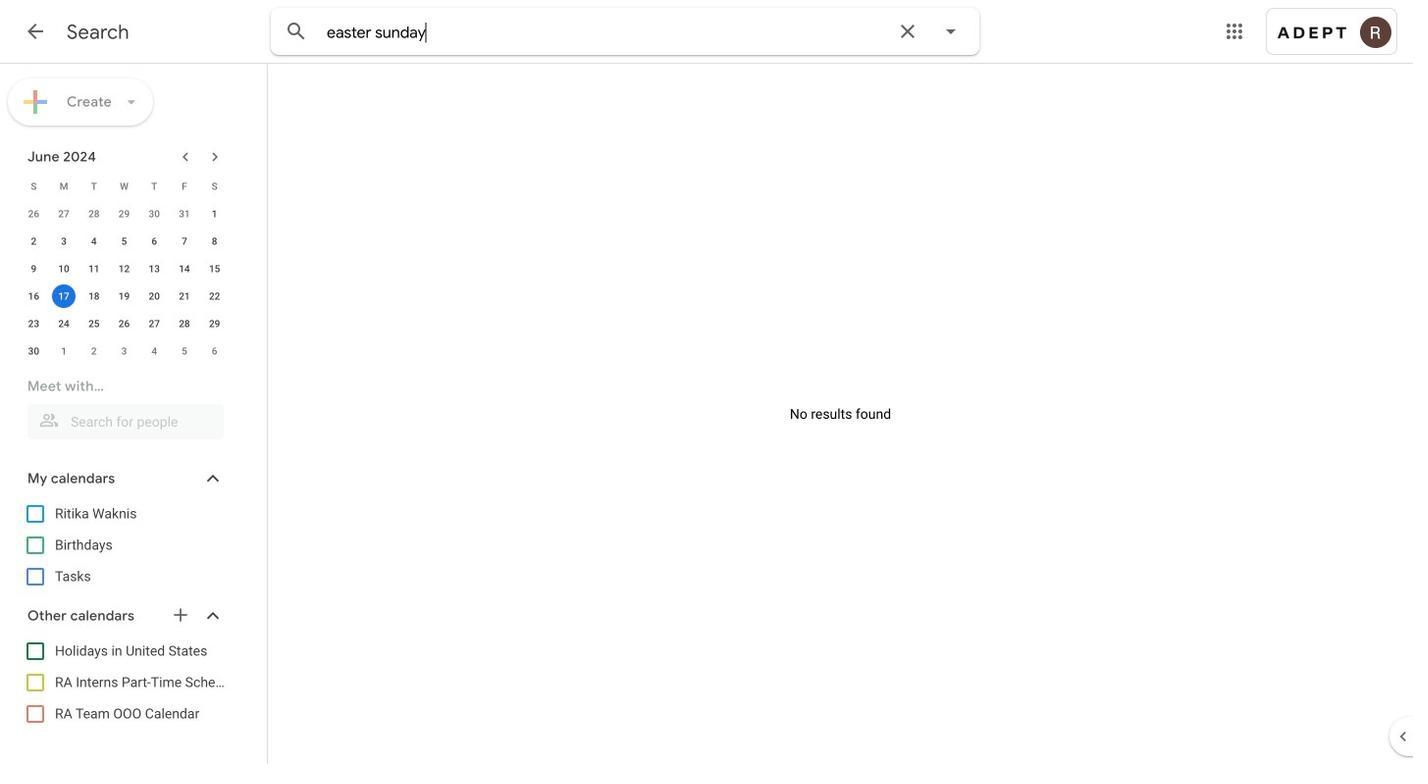 Task type: vqa. For each thing, say whether or not it's contained in the screenshot.
14 "element"
yes



Task type: describe. For each thing, give the bounding box(es) containing it.
5 element
[[112, 230, 136, 253]]

10 element
[[52, 257, 76, 281]]

july 6 element
[[203, 340, 226, 363]]

27 element
[[143, 312, 166, 336]]

24 element
[[52, 312, 76, 336]]

search options image
[[932, 12, 971, 51]]

july 5 element
[[173, 340, 196, 363]]

2 row from the top
[[19, 200, 230, 228]]

22 element
[[203, 285, 226, 308]]

july 2 element
[[82, 340, 106, 363]]

12 element
[[112, 257, 136, 281]]

1 element
[[203, 202, 226, 226]]

3 element
[[52, 230, 76, 253]]

go back image
[[24, 20, 47, 43]]

clear search image
[[889, 12, 928, 51]]

14 element
[[173, 257, 196, 281]]

my calendars list
[[4, 499, 243, 593]]

13 element
[[143, 257, 166, 281]]

june 2024 grid
[[19, 173, 230, 365]]

1 row from the top
[[19, 173, 230, 200]]

may 26 element
[[22, 202, 46, 226]]

15 element
[[203, 257, 226, 281]]

2 element
[[22, 230, 46, 253]]

6 element
[[143, 230, 166, 253]]

26 element
[[112, 312, 136, 336]]

4 row from the top
[[19, 255, 230, 283]]

30 element
[[22, 340, 46, 363]]

search image
[[277, 12, 316, 51]]

17, today element
[[52, 285, 76, 308]]

25 element
[[82, 312, 106, 336]]

21 element
[[173, 285, 196, 308]]

may 27 element
[[52, 202, 76, 226]]



Task type: locate. For each thing, give the bounding box(es) containing it.
row down 12 element on the left top
[[19, 283, 230, 310]]

july 1 element
[[52, 340, 76, 363]]

row
[[19, 173, 230, 200], [19, 200, 230, 228], [19, 228, 230, 255], [19, 255, 230, 283], [19, 283, 230, 310], [19, 310, 230, 338], [19, 338, 230, 365]]

7 row from the top
[[19, 338, 230, 365]]

july 3 element
[[112, 340, 136, 363]]

19 element
[[112, 285, 136, 308]]

None search field
[[0, 369, 243, 440]]

cell
[[49, 283, 79, 310]]

18 element
[[82, 285, 106, 308]]

6 row from the top
[[19, 310, 230, 338]]

may 30 element
[[143, 202, 166, 226]]

row up 12 element on the left top
[[19, 228, 230, 255]]

20 element
[[143, 285, 166, 308]]

july 4 element
[[143, 340, 166, 363]]

4 element
[[82, 230, 106, 253]]

row group
[[19, 200, 230, 365]]

row up may 29 element on the top left of page
[[19, 173, 230, 200]]

row up the july 3 element
[[19, 310, 230, 338]]

row up 19 element
[[19, 255, 230, 283]]

28 element
[[173, 312, 196, 336]]

add other calendars image
[[171, 606, 190, 625]]

other calendars list
[[4, 636, 243, 730]]

may 28 element
[[82, 202, 106, 226]]

row up 5 "element"
[[19, 200, 230, 228]]

5 row from the top
[[19, 283, 230, 310]]

11 element
[[82, 257, 106, 281]]

cell inside june 2024 grid
[[49, 283, 79, 310]]

Search for people to meet text field
[[39, 405, 212, 440]]

8 element
[[203, 230, 226, 253]]

may 29 element
[[112, 202, 136, 226]]

may 31 element
[[173, 202, 196, 226]]

None search field
[[271, 8, 980, 55]]

3 row from the top
[[19, 228, 230, 255]]

Search text field
[[327, 23, 885, 43]]

29 element
[[203, 312, 226, 336]]

9 element
[[22, 257, 46, 281]]

7 element
[[173, 230, 196, 253]]

23 element
[[22, 312, 46, 336]]

16 element
[[22, 285, 46, 308]]

row down 26 element
[[19, 338, 230, 365]]

heading
[[67, 20, 129, 45]]



